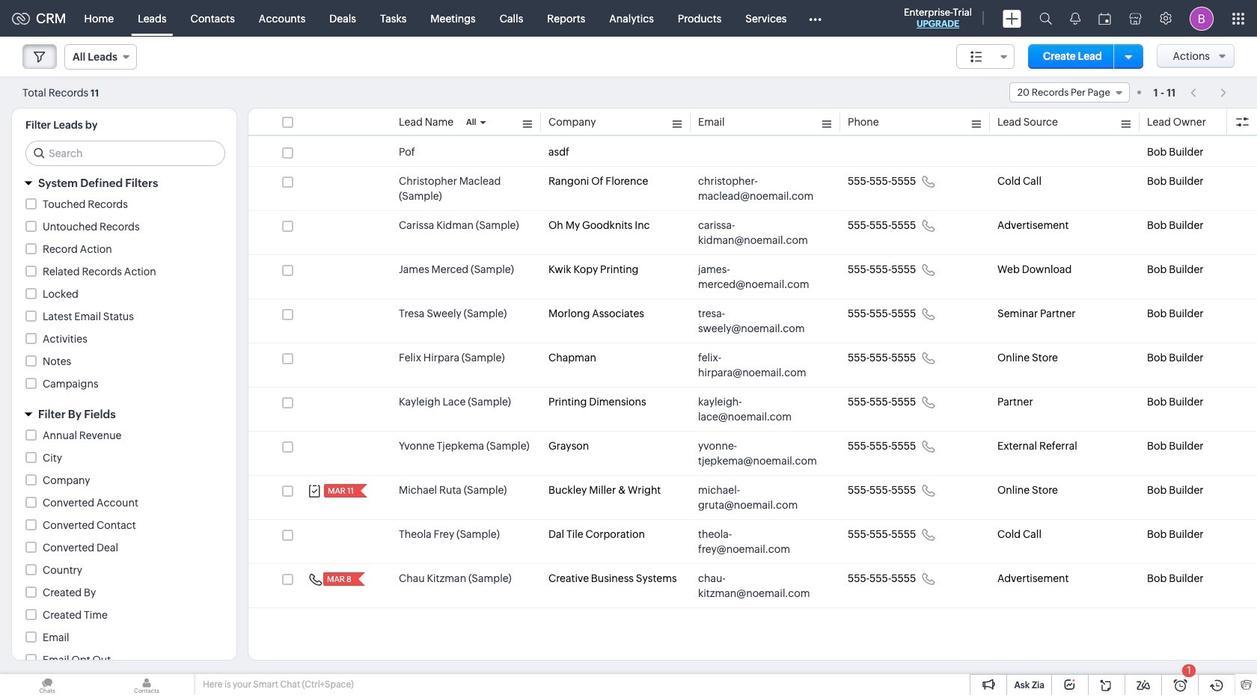 Task type: locate. For each thing, give the bounding box(es) containing it.
search image
[[1040, 12, 1053, 25]]

signals image
[[1071, 12, 1081, 25]]

row group
[[249, 138, 1258, 609]]

signals element
[[1062, 0, 1090, 37]]

None field
[[64, 44, 137, 70], [957, 44, 1015, 69], [1010, 82, 1130, 103], [64, 44, 137, 70], [1010, 82, 1130, 103]]

logo image
[[12, 12, 30, 24]]

create menu image
[[1003, 9, 1022, 27]]

navigation
[[1184, 82, 1235, 103]]



Task type: vqa. For each thing, say whether or not it's contained in the screenshot.
"Notes" link
no



Task type: describe. For each thing, give the bounding box(es) containing it.
none field size
[[957, 44, 1015, 69]]

size image
[[971, 50, 983, 64]]

contacts image
[[100, 675, 194, 696]]

Search text field
[[26, 142, 225, 165]]

create menu element
[[994, 0, 1031, 36]]

search element
[[1031, 0, 1062, 37]]

chats image
[[0, 675, 94, 696]]

profile image
[[1191, 6, 1214, 30]]

Other Modules field
[[799, 6, 831, 30]]

profile element
[[1182, 0, 1223, 36]]

calendar image
[[1099, 12, 1112, 24]]



